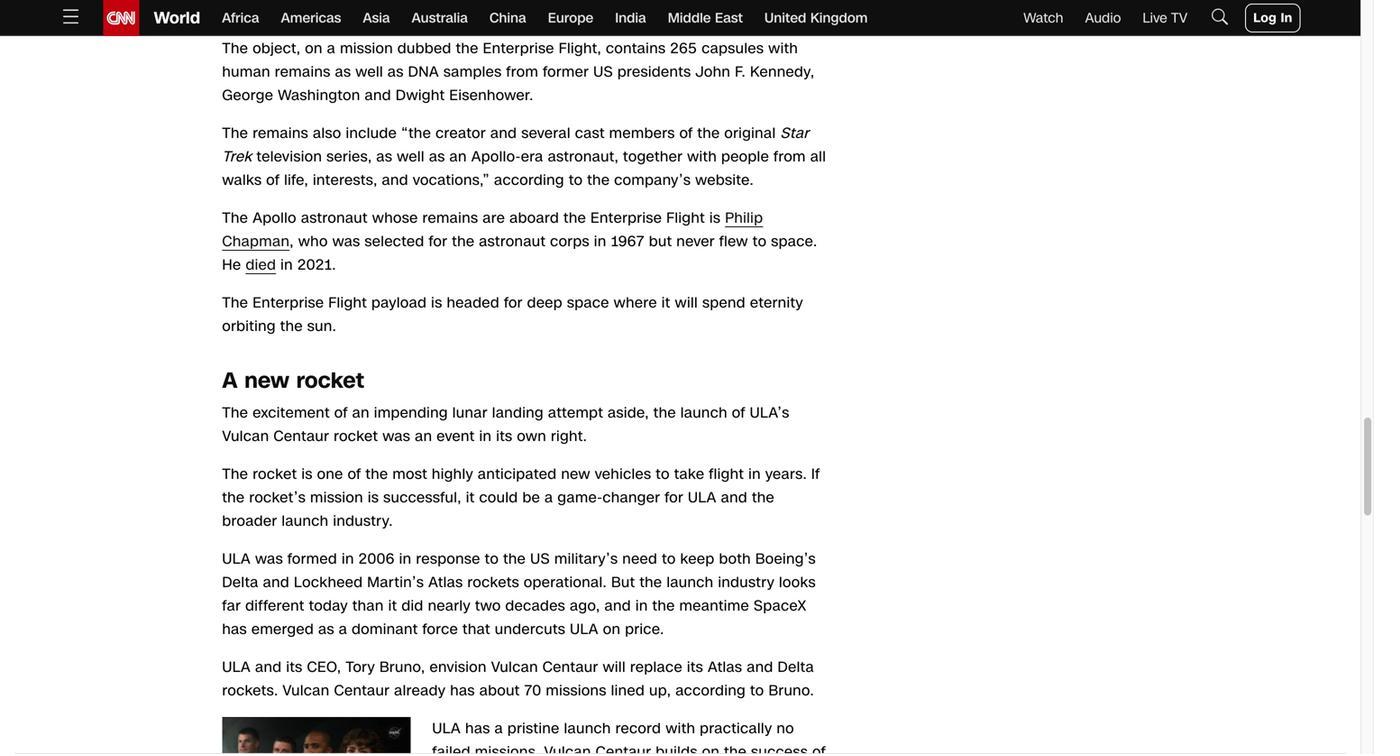 Task type: vqa. For each thing, say whether or not it's contained in the screenshot.
rocket to the middle
yes



Task type: locate. For each thing, give the bounding box(es) containing it.
company's
[[615, 170, 691, 190]]

0 vertical spatial was
[[332, 231, 360, 252]]

the down a
[[222, 403, 248, 423]]

of right one
[[348, 464, 361, 484]]

mission down one
[[310, 488, 363, 508]]

military's
[[555, 549, 618, 569]]

in right the flight on the right of page
[[749, 464, 761, 484]]

years.
[[766, 464, 807, 484]]

life,
[[284, 170, 309, 190]]

flight
[[667, 208, 705, 228], [329, 293, 367, 313]]

us
[[594, 62, 613, 82], [530, 549, 550, 569]]

on down practically
[[702, 742, 720, 754]]

a inside the object, on a mission dubbed the enterprise flight, contains 265 capsules with human remains as well as dna samples from former us presidents john f. kennedy, george washington and dwight eisenhower.
[[327, 38, 336, 59]]

different
[[246, 596, 305, 616]]

centaur down excitement
[[274, 426, 329, 447]]

1 vertical spatial delta
[[778, 657, 815, 677]]

1 vertical spatial flight
[[329, 293, 367, 313]]

on
[[305, 38, 323, 59], [603, 619, 621, 640], [702, 742, 720, 754]]

0 vertical spatial it
[[662, 293, 671, 313]]

vocations,"
[[413, 170, 490, 190]]

was
[[332, 231, 360, 252], [383, 426, 411, 447], [255, 549, 283, 569]]

2 vertical spatial was
[[255, 549, 283, 569]]

he
[[222, 255, 241, 275]]

the up chapman
[[222, 208, 248, 228]]

265
[[670, 38, 698, 59]]

well
[[356, 62, 383, 82], [397, 147, 425, 167]]

live tv link
[[1143, 9, 1188, 28]]

to left bruno.
[[751, 681, 765, 701]]

1 horizontal spatial well
[[397, 147, 425, 167]]

2 horizontal spatial enterprise
[[591, 208, 662, 228]]

from down star
[[774, 147, 806, 167]]

0 vertical spatial with
[[769, 38, 798, 59]]

well down ""the"
[[397, 147, 425, 167]]

spend
[[703, 293, 746, 313]]

vulcan up about
[[491, 657, 538, 677]]

launch up take
[[681, 403, 728, 423]]

remains
[[275, 62, 331, 82], [253, 123, 309, 143], [423, 208, 478, 228]]

members
[[609, 123, 675, 143]]

together
[[623, 147, 683, 167]]

1 horizontal spatial it
[[466, 488, 475, 508]]

delta up bruno.
[[778, 657, 815, 677]]

was inside , who was selected for the astronaut corps in 1967 but never flew to space. he
[[332, 231, 360, 252]]

2 horizontal spatial it
[[662, 293, 671, 313]]

ula up failed on the left of page
[[432, 718, 461, 739]]

1 horizontal spatial for
[[504, 293, 523, 313]]

john
[[696, 62, 731, 82]]

middle
[[668, 9, 711, 28]]

5 the from the top
[[222, 403, 248, 423]]

1 vertical spatial according
[[676, 681, 746, 701]]

washington
[[278, 85, 360, 106]]

0 horizontal spatial according
[[494, 170, 565, 190]]

to left keep
[[662, 549, 676, 569]]

1 vertical spatial astronaut
[[479, 231, 546, 252]]

own
[[517, 426, 547, 447]]

and inside television series, as well as an apollo-era astronaut, together with people from all walks of life, interests, and vocations," according to the company's website.
[[382, 170, 409, 190]]

4 the from the top
[[222, 293, 248, 313]]

vulcan down excitement
[[222, 426, 269, 447]]

0 horizontal spatial well
[[356, 62, 383, 82]]

the up rockets
[[503, 549, 526, 569]]

1967
[[611, 231, 645, 252]]

rocket up rocket's
[[253, 464, 297, 484]]

1 horizontal spatial us
[[594, 62, 613, 82]]

1 vertical spatial remains
[[253, 123, 309, 143]]

ula up rockets.
[[222, 657, 251, 677]]

the inside ula has a pristine launch record with practically no failed missions. vulcan centaur builds on the success o
[[724, 742, 747, 754]]

well left 'dna'
[[356, 62, 383, 82]]

to right flew
[[753, 231, 767, 252]]

with
[[769, 38, 798, 59], [687, 147, 717, 167], [666, 718, 696, 739]]

of left ula's
[[732, 403, 746, 423]]

, who was selected for the astronaut corps in 1967 but never flew to space. he
[[222, 231, 818, 275]]

presidents
[[618, 62, 691, 82]]

ula inside ula has a pristine launch record with practically no failed missions. vulcan centaur builds on the success o
[[432, 718, 461, 739]]

2 horizontal spatial on
[[702, 742, 720, 754]]

rocket up one
[[334, 426, 378, 447]]

0 horizontal spatial for
[[429, 231, 448, 252]]

the
[[222, 38, 248, 59], [222, 123, 248, 143], [222, 208, 248, 228], [222, 293, 248, 313], [222, 403, 248, 423], [222, 464, 248, 484]]

undercuts
[[495, 619, 566, 640]]

astronaut down are
[[479, 231, 546, 252]]

than
[[353, 596, 384, 616]]

centaur inside a new rocket the excitement of an impending lunar landing attempt aside, the launch of ula's vulcan centaur rocket was an event in its own right.
[[274, 426, 329, 447]]

0 vertical spatial new
[[245, 365, 290, 396]]

1 vertical spatial for
[[504, 293, 523, 313]]

a inside ula was formed in 2006 in response to the us military's need to keep both boeing's delta and lockheed martin's atlas rockets operational. but the launch industry looks far different today than it did nearly two decades ago, and in the meantime spacex has emerged as a dominant force that undercuts ula on price.
[[339, 619, 348, 640]]

live
[[1143, 9, 1168, 28]]

1 vertical spatial well
[[397, 147, 425, 167]]

was inside ula was formed in 2006 in response to the us military's need to keep both boeing's delta and lockheed martin's atlas rockets operational. but the launch industry looks far different today than it did nearly two decades ago, and in the meantime spacex has emerged as a dominant force that undercuts ula on price.
[[255, 549, 283, 569]]

was right the who in the top of the page
[[332, 231, 360, 252]]

spacex
[[754, 596, 807, 616]]

interests,
[[313, 170, 378, 190]]

died link
[[246, 255, 276, 275]]

and
[[365, 85, 391, 106], [491, 123, 517, 143], [382, 170, 409, 190], [721, 488, 748, 508], [263, 572, 290, 593], [605, 596, 631, 616], [255, 657, 282, 677], [747, 657, 774, 677]]

on inside ula has a pristine launch record with practically no failed missions. vulcan centaur builds on the success o
[[702, 742, 720, 754]]

1 horizontal spatial flight
[[667, 208, 705, 228]]

one
[[317, 464, 343, 484]]

space.
[[771, 231, 818, 252]]

1 the from the top
[[222, 38, 248, 59]]

apollo-
[[472, 147, 521, 167]]

nearly
[[428, 596, 471, 616]]

remains up television
[[253, 123, 309, 143]]

2 vertical spatial rocket
[[253, 464, 297, 484]]

2 horizontal spatial for
[[665, 488, 684, 508]]

1 horizontal spatial an
[[415, 426, 432, 447]]

world
[[154, 7, 200, 29]]

in inside , who was selected for the astronaut corps in 1967 but never flew to space. he
[[594, 231, 607, 252]]

2 horizontal spatial was
[[383, 426, 411, 447]]

watch link
[[1024, 9, 1064, 28]]

to left take
[[656, 464, 670, 484]]

for inside , who was selected for the astronaut corps in 1967 but never flew to space. he
[[429, 231, 448, 252]]

1 horizontal spatial enterprise
[[483, 38, 555, 59]]

europe link
[[548, 0, 594, 36]]

it inside the enterprise flight payload is headed for deep space where it will spend eternity orbiting the sun.
[[662, 293, 671, 313]]

where
[[614, 293, 657, 313]]

about
[[480, 681, 520, 701]]

a inside the rocket is one of the most highly anticipated new vehicles to take flight in years. if the rocket's mission is successful, it could be a game-changer for ula and the broader launch industry.
[[545, 488, 553, 508]]

vehicles
[[595, 464, 652, 484]]

the inside television series, as well as an apollo-era astronaut, together with people from all walks of life, interests, and vocations," according to the company's website.
[[587, 170, 610, 190]]

was down impending
[[383, 426, 411, 447]]

flight up never
[[667, 208, 705, 228]]

mission
[[340, 38, 393, 59], [310, 488, 363, 508]]

as down today
[[318, 619, 335, 640]]

2 vertical spatial has
[[466, 718, 490, 739]]

of left life,
[[266, 170, 280, 190]]

atlas down meantime
[[708, 657, 743, 677]]

launch inside ula has a pristine launch record with practically no failed missions. vulcan centaur builds on the success o
[[564, 718, 611, 739]]

as left 'dna'
[[388, 62, 404, 82]]

1 horizontal spatial new
[[561, 464, 591, 484]]

0 vertical spatial atlas
[[429, 572, 463, 593]]

as up 'washington'
[[335, 62, 351, 82]]

us inside ula was formed in 2006 in response to the us military's need to keep both boeing's delta and lockheed martin's atlas rockets operational. but the launch industry looks far different today than it did nearly two decades ago, and in the meantime spacex has emerged as a dominant force that undercuts ula on price.
[[530, 549, 550, 569]]

the down astronaut,
[[587, 170, 610, 190]]

today
[[309, 596, 348, 616]]

the inside the enterprise flight payload is headed for deep space where it will spend eternity orbiting the sun.
[[222, 293, 248, 313]]

and up rockets.
[[255, 657, 282, 677]]

1 vertical spatial enterprise
[[591, 208, 662, 228]]

an left impending
[[352, 403, 370, 423]]

an down impending
[[415, 426, 432, 447]]

an inside television series, as well as an apollo-era astronaut, together with people from all walks of life, interests, and vocations," according to the company's website.
[[450, 147, 467, 167]]

rocket up excitement
[[296, 365, 364, 396]]

delta up far
[[222, 572, 259, 593]]

remains down vocations,"
[[423, 208, 478, 228]]

on down americas
[[305, 38, 323, 59]]

2 vertical spatial remains
[[423, 208, 478, 228]]

bruno.
[[769, 681, 815, 701]]

the for the apollo astronaut whose remains are aboard the enterprise flight is
[[222, 208, 248, 228]]

a up 'missions.'
[[495, 718, 503, 739]]

ula inside ula and its ceo, tory bruno, envision vulcan centaur will replace its atlas and delta rockets. vulcan centaur already has about 70 missions lined up, according to bruno.
[[222, 657, 251, 677]]

for down take
[[665, 488, 684, 508]]

0 horizontal spatial was
[[255, 549, 283, 569]]

its right replace
[[687, 657, 704, 677]]

a down today
[[339, 619, 348, 640]]

1 horizontal spatial will
[[675, 293, 698, 313]]

on inside ula was formed in 2006 in response to the us military's need to keep both boeing's delta and lockheed martin's atlas rockets operational. but the launch industry looks far different today than it did nearly two decades ago, and in the meantime spacex has emerged as a dominant force that undercuts ula on price.
[[603, 619, 621, 640]]

died in 2021.
[[246, 255, 336, 275]]

2 horizontal spatial an
[[450, 147, 467, 167]]

from inside the object, on a mission dubbed the enterprise flight, contains 265 capsules with human remains as well as dna samples from former us presidents john f. kennedy, george washington and dwight eisenhower.
[[506, 62, 539, 82]]

middle east
[[668, 9, 743, 28]]

0 vertical spatial delta
[[222, 572, 259, 593]]

1 vertical spatial an
[[352, 403, 370, 423]]

us down flight,
[[594, 62, 613, 82]]

0 vertical spatial astronaut
[[301, 208, 368, 228]]

on left price.
[[603, 619, 621, 640]]

ula down ago,
[[570, 619, 599, 640]]

2 vertical spatial an
[[415, 426, 432, 447]]

1 horizontal spatial delta
[[778, 657, 815, 677]]

the right the aside,
[[654, 403, 676, 423]]

as up vocations,"
[[429, 147, 445, 167]]

has down far
[[222, 619, 247, 640]]

of inside the rocket is one of the most highly anticipated new vehicles to take flight in years. if the rocket's mission is successful, it could be a game-changer for ula and the broader launch industry.
[[348, 464, 361, 484]]

pristine
[[508, 718, 560, 739]]

the down years.
[[752, 488, 775, 508]]

rockets
[[468, 572, 520, 593]]

the inside the object, on a mission dubbed the enterprise flight, contains 265 capsules with human remains as well as dna samples from former us presidents john f. kennedy, george washington and dwight eisenhower.
[[456, 38, 479, 59]]

enterprise down the died in 2021.
[[253, 293, 324, 313]]

most
[[393, 464, 428, 484]]

will up lined
[[603, 657, 626, 677]]

the up orbiting
[[222, 293, 248, 313]]

0 vertical spatial an
[[450, 147, 467, 167]]

the up human
[[222, 38, 248, 59]]

1 horizontal spatial was
[[332, 231, 360, 252]]

successful,
[[384, 488, 462, 508]]

to up rockets
[[485, 549, 499, 569]]

and inside the object, on a mission dubbed the enterprise flight, contains 265 capsules with human remains as well as dna samples from former us presidents john f. kennedy, george washington and dwight eisenhower.
[[365, 85, 391, 106]]

it inside the rocket is one of the most highly anticipated new vehicles to take flight in years. if the rocket's mission is successful, it could be a game-changer for ula and the broader launch industry.
[[466, 488, 475, 508]]

in down lunar
[[479, 426, 492, 447]]

centaur down tory
[[334, 681, 390, 701]]

1 horizontal spatial its
[[496, 426, 513, 447]]

2 vertical spatial enterprise
[[253, 293, 324, 313]]

delta inside ula and its ceo, tory bruno, envision vulcan centaur will replace its atlas and delta rockets. vulcan centaur already has about 70 missions lined up, according to bruno.
[[778, 657, 815, 677]]

1 vertical spatial it
[[466, 488, 475, 508]]

0 horizontal spatial from
[[506, 62, 539, 82]]

enterprise up the 1967
[[591, 208, 662, 228]]

right.
[[551, 426, 587, 447]]

astronaut inside , who was selected for the astronaut corps in 1967 but never flew to space. he
[[479, 231, 546, 252]]

asia
[[363, 9, 390, 28]]

0 vertical spatial us
[[594, 62, 613, 82]]

us up 'operational.'
[[530, 549, 550, 569]]

0 horizontal spatial an
[[352, 403, 370, 423]]

0 vertical spatial mission
[[340, 38, 393, 59]]

from up the eisenhower. on the left of page
[[506, 62, 539, 82]]

2 vertical spatial on
[[702, 742, 720, 754]]

has inside ula and its ceo, tory bruno, envision vulcan centaur will replace its atlas and delta rockets. vulcan centaur already has about 70 missions lined up, according to bruno.
[[450, 681, 475, 701]]

in inside a new rocket the excitement of an impending lunar landing attempt aside, the launch of ula's vulcan centaur rocket was an event in its own right.
[[479, 426, 492, 447]]

two
[[475, 596, 501, 616]]

1 horizontal spatial according
[[676, 681, 746, 701]]

it left could at the bottom
[[466, 488, 475, 508]]

0 vertical spatial from
[[506, 62, 539, 82]]

ula down broader
[[222, 549, 251, 569]]

ula inside the rocket is one of the most highly anticipated new vehicles to take flight in years. if the rocket's mission is successful, it could be a game-changer for ula and the broader launch industry.
[[688, 488, 717, 508]]

also
[[313, 123, 342, 143]]

1 horizontal spatial astronaut
[[479, 231, 546, 252]]

united kingdom
[[765, 9, 868, 28]]

0 vertical spatial will
[[675, 293, 698, 313]]

0 vertical spatial enterprise
[[483, 38, 555, 59]]

mission down asia
[[340, 38, 393, 59]]

will left 'spend'
[[675, 293, 698, 313]]

0 horizontal spatial atlas
[[429, 572, 463, 593]]

has down envision
[[450, 681, 475, 701]]

1 vertical spatial has
[[450, 681, 475, 701]]

centaur
[[274, 426, 329, 447], [543, 657, 599, 677], [334, 681, 390, 701], [596, 742, 652, 754]]

1 vertical spatial will
[[603, 657, 626, 677]]

is left headed
[[431, 293, 443, 313]]

1 horizontal spatial atlas
[[708, 657, 743, 677]]

will inside the enterprise flight payload is headed for deep space where it will spend eternity orbiting the sun.
[[675, 293, 698, 313]]

0 vertical spatial according
[[494, 170, 565, 190]]

for left deep
[[504, 293, 523, 313]]

1 vertical spatial with
[[687, 147, 717, 167]]

1 vertical spatial new
[[561, 464, 591, 484]]

to inside ula and its ceo, tory bruno, envision vulcan centaur will replace its atlas and delta rockets. vulcan centaur already has about 70 missions lined up, according to bruno.
[[751, 681, 765, 701]]

0 vertical spatial has
[[222, 619, 247, 640]]

new inside a new rocket the excitement of an impending lunar landing attempt aside, the launch of ula's vulcan centaur rocket was an event in its own right.
[[245, 365, 290, 396]]

vulcan down the pristine
[[544, 742, 591, 754]]

a down americas
[[327, 38, 336, 59]]

for inside the rocket is one of the most highly anticipated new vehicles to take flight in years. if the rocket's mission is successful, it could be a game-changer for ula and the broader launch industry.
[[665, 488, 684, 508]]

need
[[623, 549, 658, 569]]

impending
[[374, 403, 448, 423]]

the inside a new rocket the excitement of an impending lunar landing attempt aside, the launch of ula's vulcan centaur rocket was an event in its own right.
[[222, 403, 248, 423]]

0 vertical spatial well
[[356, 62, 383, 82]]

will inside ula and its ceo, tory bruno, envision vulcan centaur will replace its atlas and delta rockets. vulcan centaur already has about 70 missions lined up, according to bruno.
[[603, 657, 626, 677]]

1 vertical spatial on
[[603, 619, 621, 640]]

0 horizontal spatial new
[[245, 365, 290, 396]]

0 vertical spatial for
[[429, 231, 448, 252]]

rocket's
[[249, 488, 306, 508]]

is up industry.
[[368, 488, 379, 508]]

to down astronaut,
[[569, 170, 583, 190]]

it left did
[[388, 596, 397, 616]]

atlas down response
[[429, 572, 463, 593]]

flight up sun. at the left top of page
[[329, 293, 367, 313]]

1 vertical spatial was
[[383, 426, 411, 447]]

2 vertical spatial for
[[665, 488, 684, 508]]

philip chapman
[[222, 208, 763, 252]]

to inside , who was selected for the astronaut corps in 1967 but never flew to space. he
[[753, 231, 767, 252]]

remains inside the object, on a mission dubbed the enterprise flight, contains 265 capsules with human remains as well as dna samples from former us presidents john f. kennedy, george washington and dwight eisenhower.
[[275, 62, 331, 82]]

2 the from the top
[[222, 123, 248, 143]]

will
[[675, 293, 698, 313], [603, 657, 626, 677]]

rocket inside the rocket is one of the most highly anticipated new vehicles to take flight in years. if the rocket's mission is successful, it could be a game-changer for ula and the broader launch industry.
[[253, 464, 297, 484]]

2 horizontal spatial its
[[687, 657, 704, 677]]

dna
[[408, 62, 439, 82]]

2 vertical spatial with
[[666, 718, 696, 739]]

and up different
[[263, 572, 290, 593]]

the down "need"
[[640, 572, 662, 593]]

did
[[402, 596, 424, 616]]

6 the from the top
[[222, 464, 248, 484]]

1 vertical spatial from
[[774, 147, 806, 167]]

1 vertical spatial atlas
[[708, 657, 743, 677]]

"the
[[401, 123, 431, 143]]

it right where
[[662, 293, 671, 313]]

it
[[662, 293, 671, 313], [466, 488, 475, 508], [388, 596, 397, 616]]

launch
[[681, 403, 728, 423], [282, 511, 329, 531], [667, 572, 714, 593], [564, 718, 611, 739]]

industry
[[718, 572, 775, 593]]

1 horizontal spatial on
[[603, 619, 621, 640]]

1 vertical spatial us
[[530, 549, 550, 569]]

missions
[[546, 681, 607, 701]]

launch down rocket's
[[282, 511, 329, 531]]

with inside television series, as well as an apollo-era astronaut, together with people from all walks of life, interests, and vocations," according to the company's website.
[[687, 147, 717, 167]]

europe
[[548, 9, 594, 28]]

ula down take
[[688, 488, 717, 508]]

0 horizontal spatial delta
[[222, 572, 259, 593]]

3 the from the top
[[222, 208, 248, 228]]

2 vertical spatial it
[[388, 596, 397, 616]]

the for the rocket is one of the most highly anticipated new vehicles to take flight in years. if the rocket's mission is successful, it could be a game-changer for ula and the broader launch industry.
[[222, 464, 248, 484]]

star trek
[[222, 123, 809, 167]]

in inside the rocket is one of the most highly anticipated new vehicles to take flight in years. if the rocket's mission is successful, it could be a game-changer for ula and the broader launch industry.
[[749, 464, 761, 484]]

0 horizontal spatial us
[[530, 549, 550, 569]]

1 vertical spatial mission
[[310, 488, 363, 508]]

already
[[394, 681, 446, 701]]

the inside the object, on a mission dubbed the enterprise flight, contains 265 capsules with human remains as well as dna samples from former us presidents john f. kennedy, george washington and dwight eisenhower.
[[222, 38, 248, 59]]

launch inside the rocket is one of the most highly anticipated new vehicles to take flight in years. if the rocket's mission is successful, it could be a game-changer for ula and the broader launch industry.
[[282, 511, 329, 531]]

for
[[429, 231, 448, 252], [504, 293, 523, 313], [665, 488, 684, 508]]

0 horizontal spatial on
[[305, 38, 323, 59]]

0 horizontal spatial it
[[388, 596, 397, 616]]

centaur down record
[[596, 742, 652, 754]]

0 horizontal spatial flight
[[329, 293, 367, 313]]

the down practically
[[724, 742, 747, 754]]

the inside the rocket is one of the most highly anticipated new vehicles to take flight in years. if the rocket's mission is successful, it could be a game-changer for ula and the broader launch industry.
[[222, 464, 248, 484]]

according up practically
[[676, 681, 746, 701]]

well inside television series, as well as an apollo-era astronaut, together with people from all walks of life, interests, and vocations," according to the company's website.
[[397, 147, 425, 167]]

remains up 'washington'
[[275, 62, 331, 82]]

0 vertical spatial on
[[305, 38, 323, 59]]

0 horizontal spatial will
[[603, 657, 626, 677]]

0 horizontal spatial enterprise
[[253, 293, 324, 313]]

0 vertical spatial remains
[[275, 62, 331, 82]]

astronaut
[[301, 208, 368, 228], [479, 231, 546, 252]]

1 horizontal spatial from
[[774, 147, 806, 167]]

new up game-
[[561, 464, 591, 484]]

the up trek
[[222, 123, 248, 143]]

and up "include"
[[365, 85, 391, 106]]



Task type: describe. For each thing, give the bounding box(es) containing it.
70
[[525, 681, 542, 701]]

launch inside a new rocket the excitement of an impending lunar landing attempt aside, the launch of ula's vulcan centaur rocket was an event in its own right.
[[681, 403, 728, 423]]

centaur up missions
[[543, 657, 599, 677]]

the for the object, on a mission dubbed the enterprise flight, contains 265 capsules with human remains as well as dna samples from former us presidents john f. kennedy, george washington and dwight eisenhower.
[[222, 38, 248, 59]]

missions.
[[475, 742, 540, 754]]

0 horizontal spatial its
[[286, 657, 303, 677]]

india link
[[615, 0, 647, 36]]

centaur inside ula has a pristine launch record with practically no failed missions. vulcan centaur builds on the success o
[[596, 742, 652, 754]]

has inside ula has a pristine launch record with practically no failed missions. vulcan centaur builds on the success o
[[466, 718, 490, 739]]

walks
[[222, 170, 262, 190]]

object,
[[253, 38, 301, 59]]

mission inside the rocket is one of the most highly anticipated new vehicles to take flight in years. if the rocket's mission is successful, it could be a game-changer for ula and the broader launch industry.
[[310, 488, 363, 508]]

launch inside ula was formed in 2006 in response to the us military's need to keep both boeing's delta and lockheed martin's atlas rockets operational. but the launch industry looks far different today than it did nearly two decades ago, and in the meantime spacex has emerged as a dominant force that undercuts ula on price.
[[667, 572, 714, 593]]

well inside the object, on a mission dubbed the enterprise flight, contains 265 capsules with human remains as well as dna samples from former us presidents john f. kennedy, george washington and dwight eisenhower.
[[356, 62, 383, 82]]

enterprise inside the object, on a mission dubbed the enterprise flight, contains 265 capsules with human remains as well as dna samples from former us presidents john f. kennedy, george washington and dwight eisenhower.
[[483, 38, 555, 59]]

in up price.
[[636, 596, 648, 616]]

television series, as well as an apollo-era astronaut, together with people from all walks of life, interests, and vocations," according to the company's website.
[[222, 147, 827, 190]]

was inside a new rocket the excitement of an impending lunar landing attempt aside, the launch of ula's vulcan centaur rocket was an event in its own right.
[[383, 426, 411, 447]]

and down the but
[[605, 596, 631, 616]]

in left 2006
[[342, 549, 354, 569]]

selected
[[365, 231, 425, 252]]

australia
[[412, 9, 468, 28]]

of up together
[[680, 123, 693, 143]]

it inside ula was formed in 2006 in response to the us military's need to keep both boeing's delta and lockheed martin's atlas rockets operational. but the launch industry looks far different today than it did nearly two decades ago, and in the meantime spacex has emerged as a dominant force that undercuts ula on price.
[[388, 596, 397, 616]]

and inside the rocket is one of the most highly anticipated new vehicles to take flight in years. if the rocket's mission is successful, it could be a game-changer for ula and the broader launch industry.
[[721, 488, 748, 508]]

in
[[1281, 9, 1293, 27]]

meantime
[[680, 596, 750, 616]]

the up corps
[[564, 208, 586, 228]]

new inside the rocket is one of the most highly anticipated new vehicles to take flight in years. if the rocket's mission is successful, it could be a game-changer for ula and the broader launch industry.
[[561, 464, 591, 484]]

space
[[567, 293, 610, 313]]

excitement
[[253, 403, 330, 423]]

the enterprise flight payload is headed for deep space where it will spend eternity orbiting the sun.
[[222, 293, 804, 336]]

dominant
[[352, 619, 418, 640]]

middle east link
[[668, 0, 743, 36]]

ula has a pristine launch record with practically no failed missions. vulcan centaur builds on the success o
[[432, 718, 826, 754]]

bruno,
[[380, 657, 425, 677]]

builds
[[656, 742, 698, 754]]

flight inside the enterprise flight payload is headed for deep space where it will spend eternity orbiting the sun.
[[329, 293, 367, 313]]

in down ,
[[281, 255, 293, 275]]

the inside the enterprise flight payload is headed for deep space where it will spend eternity orbiting the sun.
[[280, 316, 303, 336]]

and up bruno.
[[747, 657, 774, 677]]

0 vertical spatial flight
[[667, 208, 705, 228]]

its inside a new rocket the excitement of an impending lunar landing attempt aside, the launch of ula's vulcan centaur rocket was an event in its own right.
[[496, 426, 513, 447]]

atlas inside ula was formed in 2006 in response to the us military's need to keep both boeing's delta and lockheed martin's atlas rockets operational. but the launch industry looks far different today than it did nearly two decades ago, and in the meantime spacex has emerged as a dominant force that undercuts ula on price.
[[429, 572, 463, 593]]

people
[[722, 147, 770, 167]]

is inside the enterprise flight payload is headed for deep space where it will spend eternity orbiting the sun.
[[431, 293, 443, 313]]

the up broader
[[222, 488, 245, 508]]

has inside ula was formed in 2006 in response to the us military's need to keep both boeing's delta and lockheed martin's atlas rockets operational. but the launch industry looks far different today than it did nearly two decades ago, and in the meantime spacex has emerged as a dominant force that undercuts ula on price.
[[222, 619, 247, 640]]

aside,
[[608, 403, 649, 423]]

ula's
[[750, 403, 790, 423]]

for inside the enterprise flight payload is headed for deep space where it will spend eternity orbiting the sun.
[[504, 293, 523, 313]]

of inside television series, as well as an apollo-era astronaut, together with people from all walks of life, interests, and vocations," according to the company's website.
[[266, 170, 280, 190]]

orbiting
[[222, 316, 276, 336]]

according inside ula and its ceo, tory bruno, envision vulcan centaur will replace its atlas and delta rockets. vulcan centaur already has about 70 missions lined up, according to bruno.
[[676, 681, 746, 701]]

rockets.
[[222, 681, 278, 701]]

vulcan inside ula has a pristine launch record with practically no failed missions. vulcan centaur builds on the success o
[[544, 742, 591, 754]]

payload
[[372, 293, 427, 313]]

philip
[[725, 208, 763, 228]]

watch
[[1024, 9, 1064, 28]]

with inside the object, on a mission dubbed the enterprise flight, contains 265 capsules with human remains as well as dna samples from former us presidents john f. kennedy, george washington and dwight eisenhower.
[[769, 38, 798, 59]]

aboard
[[510, 208, 559, 228]]

on inside the object, on a mission dubbed the enterprise flight, contains 265 capsules with human remains as well as dna samples from former us presidents john f. kennedy, george washington and dwight eisenhower.
[[305, 38, 323, 59]]

headed
[[447, 293, 500, 313]]

according inside television series, as well as an apollo-era astronaut, together with people from all walks of life, interests, and vocations," according to the company's website.
[[494, 170, 565, 190]]

changer
[[603, 488, 661, 508]]

that
[[463, 619, 491, 640]]

success
[[751, 742, 808, 754]]

but
[[649, 231, 672, 252]]

in up "martin's"
[[399, 549, 412, 569]]

creator
[[436, 123, 486, 143]]

eisenhower.
[[450, 85, 534, 106]]

0 vertical spatial rocket
[[296, 365, 364, 396]]

australia link
[[412, 0, 468, 36]]

delta inside ula was formed in 2006 in response to the us military's need to keep both boeing's delta and lockheed martin's atlas rockets operational. but the launch industry looks far different today than it did nearly two decades ago, and in the meantime spacex has emerged as a dominant force that undercuts ula on price.
[[222, 572, 259, 593]]

could
[[479, 488, 518, 508]]

atlas inside ula and its ceo, tory bruno, envision vulcan centaur will replace its atlas and delta rockets. vulcan centaur already has about 70 missions lined up, according to bruno.
[[708, 657, 743, 677]]

ula for boeing's
[[222, 549, 251, 569]]

the rocket is one of the most highly anticipated new vehicles to take flight in years. if the rocket's mission is successful, it could be a game-changer for ula and the broader launch industry.
[[222, 464, 820, 531]]

china
[[490, 9, 527, 28]]

capsules
[[702, 38, 764, 59]]

as down "include"
[[377, 147, 393, 167]]

search icon image
[[1210, 6, 1231, 27]]

kennedy,
[[751, 62, 815, 82]]

ceo,
[[307, 657, 341, 677]]

both
[[719, 549, 751, 569]]

and up apollo-
[[491, 123, 517, 143]]

philip chapman link
[[222, 208, 763, 252]]

us inside the object, on a mission dubbed the enterprise flight, contains 265 capsules with human remains as well as dna samples from former us presidents john f. kennedy, george washington and dwight eisenhower.
[[594, 62, 613, 82]]

envision
[[430, 657, 487, 677]]

the for the enterprise flight payload is headed for deep space where it will spend eternity orbiting the sun.
[[222, 293, 248, 313]]

the inside , who was selected for the astronaut corps in 1967 but never flew to space. he
[[452, 231, 475, 252]]

include
[[346, 123, 397, 143]]

audio link
[[1086, 9, 1122, 28]]

the for the remains also include "the creator and several cast members of the original
[[222, 123, 248, 143]]

2021.
[[298, 255, 336, 275]]

several
[[522, 123, 571, 143]]

looks
[[779, 572, 816, 593]]

the left most
[[366, 464, 388, 484]]

live tv
[[1143, 9, 1188, 28]]

ula for rockets.
[[222, 657, 251, 677]]

cast
[[575, 123, 605, 143]]

from inside television series, as well as an apollo-era astronaut, together with people from all walks of life, interests, and vocations," according to the company's website.
[[774, 147, 806, 167]]

attempt
[[548, 403, 604, 423]]

africa link
[[222, 0, 259, 36]]

vulcan inside a new rocket the excitement of an impending lunar landing attempt aside, the launch of ula's vulcan centaur rocket was an event in its own right.
[[222, 426, 269, 447]]

astronaut,
[[548, 147, 619, 167]]

flew
[[720, 231, 749, 252]]

with inside ula has a pristine launch record with practically no failed missions. vulcan centaur builds on the success o
[[666, 718, 696, 739]]

americas link
[[281, 0, 341, 36]]

eternity
[[750, 293, 804, 313]]

tory
[[346, 657, 375, 677]]

united
[[765, 9, 807, 28]]

the remains also include "the creator and several cast members of the original
[[222, 123, 781, 143]]

open menu icon image
[[60, 6, 82, 27]]

a inside ula has a pristine launch record with practically no failed missions. vulcan centaur builds on the success o
[[495, 718, 503, 739]]

deep
[[527, 293, 563, 313]]

to inside television series, as well as an apollo-era astronaut, together with people from all walks of life, interests, and vocations," according to the company's website.
[[569, 170, 583, 190]]

lunar
[[453, 403, 488, 423]]

of right excitement
[[334, 403, 348, 423]]

television
[[257, 147, 322, 167]]

flight,
[[559, 38, 602, 59]]

human
[[222, 62, 270, 82]]

the up price.
[[653, 596, 675, 616]]

all
[[811, 147, 827, 167]]

no
[[777, 718, 795, 739]]

dubbed
[[398, 38, 452, 59]]

0 horizontal spatial astronaut
[[301, 208, 368, 228]]

the left original
[[698, 123, 720, 143]]

as inside ula was formed in 2006 in response to the us military's need to keep both boeing's delta and lockheed martin's atlas rockets operational. but the launch industry looks far different today than it did nearly two decades ago, and in the meantime spacex has emerged as a dominant force that undercuts ula on price.
[[318, 619, 335, 640]]

the inside a new rocket the excitement of an impending lunar landing attempt aside, the launch of ula's vulcan centaur rocket was an event in its own right.
[[654, 403, 676, 423]]

enterprise inside the enterprise flight payload is headed for deep space where it will spend eternity orbiting the sun.
[[253, 293, 324, 313]]

artemis ii crew image
[[222, 717, 411, 754]]

india
[[615, 9, 647, 28]]

log
[[1254, 9, 1277, 27]]

to inside the rocket is one of the most highly anticipated new vehicles to take flight in years. if the rocket's mission is successful, it could be a game-changer for ula and the broader launch industry.
[[656, 464, 670, 484]]

asia link
[[363, 0, 390, 36]]

1 vertical spatial rocket
[[334, 426, 378, 447]]

,
[[290, 231, 294, 252]]

vulcan down ceo,
[[283, 681, 330, 701]]

a
[[222, 365, 238, 396]]

mission inside the object, on a mission dubbed the enterprise flight, contains 265 capsules with human remains as well as dna samples from former us presidents john f. kennedy, george washington and dwight eisenhower.
[[340, 38, 393, 59]]

is left one
[[302, 464, 313, 484]]

dwight
[[396, 85, 445, 106]]

ula and its ceo, tory bruno, envision vulcan centaur will replace its atlas and delta rockets. vulcan centaur already has about 70 missions lined up, according to bruno.
[[222, 657, 815, 701]]

take
[[675, 464, 705, 484]]

f.
[[735, 62, 746, 82]]

ula for the
[[432, 718, 461, 739]]

sun.
[[307, 316, 337, 336]]

formed
[[288, 549, 337, 569]]

is left 'philip'
[[710, 208, 721, 228]]

tv
[[1172, 9, 1188, 28]]



